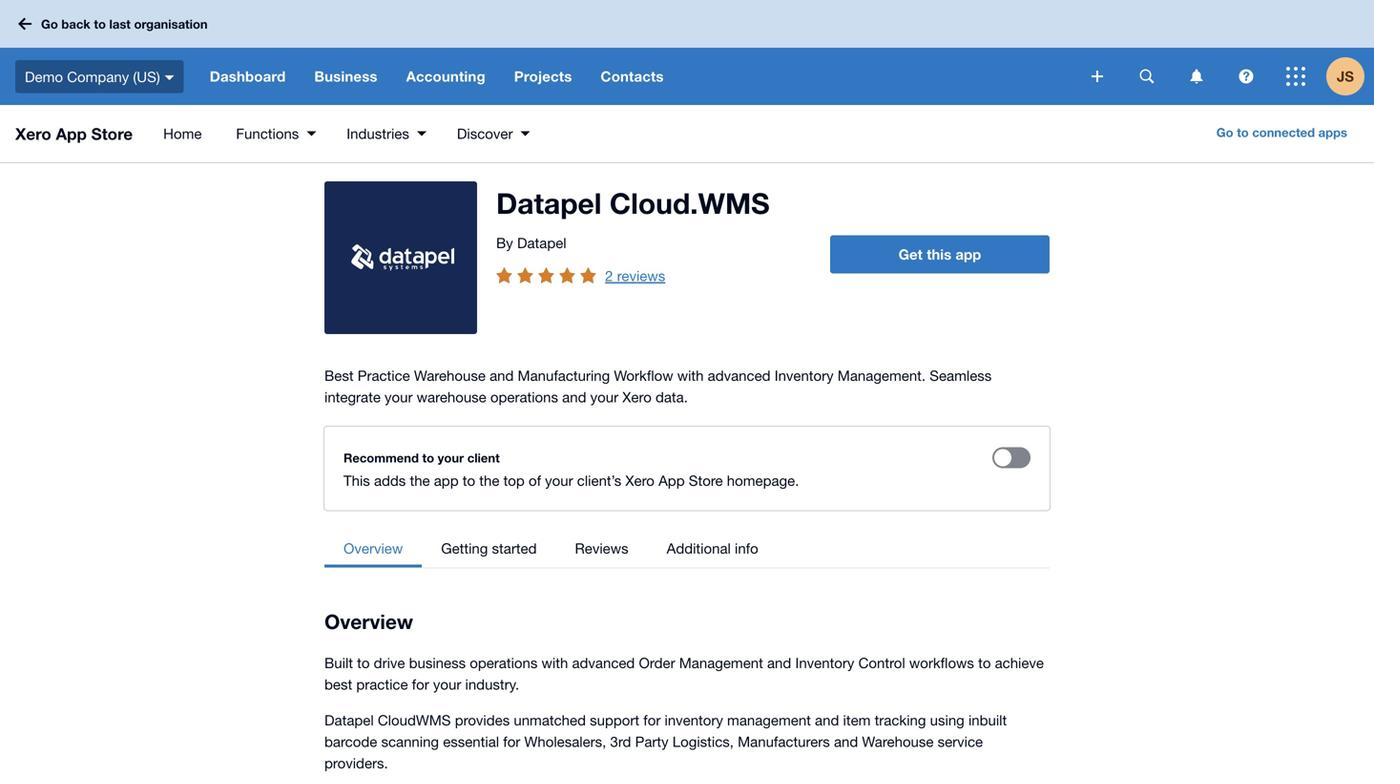 Task type: describe. For each thing, give the bounding box(es) containing it.
info
[[735, 540, 759, 557]]

dashboard
[[210, 68, 286, 85]]

projects button
[[500, 48, 587, 105]]

industries
[[347, 125, 409, 142]]

2 horizontal spatial for
[[644, 712, 661, 728]]

1 horizontal spatial app
[[659, 472, 685, 489]]

1 horizontal spatial svg image
[[1240, 69, 1254, 84]]

reviews button
[[556, 529, 648, 568]]

support
[[590, 712, 640, 728]]

barcode
[[325, 733, 377, 750]]

industries button
[[332, 105, 442, 162]]

xero app store
[[15, 124, 133, 143]]

xero inside best practice warehouse and manufacturing workflow with advanced inventory management. seamless integrate your warehouse operations and your xero data.
[[623, 389, 652, 405]]

this
[[344, 472, 370, 489]]

go to connected apps link
[[1206, 118, 1360, 149]]

and down manufacturing
[[563, 389, 587, 405]]

functions button
[[221, 105, 332, 162]]

by
[[496, 234, 513, 251]]

2 vertical spatial xero
[[626, 472, 655, 489]]

drive
[[374, 654, 405, 671]]

tracking
[[875, 712, 927, 728]]

of
[[529, 472, 541, 489]]

operations inside built to drive business operations with advanced order management and inventory control workflows to achieve best practice for your industry.
[[470, 654, 538, 671]]

to right recommend
[[423, 451, 434, 465]]

industry.
[[465, 676, 520, 693]]

management
[[680, 654, 764, 671]]

(us)
[[133, 68, 160, 85]]

2 horizontal spatial svg image
[[1287, 67, 1306, 86]]

to left achieve
[[979, 654, 991, 671]]

menu containing home
[[144, 105, 546, 162]]

0 vertical spatial xero
[[15, 124, 51, 143]]

warehouse inside best practice warehouse and manufacturing workflow with advanced inventory management. seamless integrate your warehouse operations and your xero data.
[[414, 367, 486, 384]]

client's
[[577, 472, 622, 489]]

to right 'built'
[[357, 654, 370, 671]]

go to connected apps
[[1217, 125, 1348, 140]]

practice
[[358, 367, 410, 384]]

to inside "banner"
[[94, 16, 106, 31]]

recommend to your client
[[344, 451, 500, 465]]

management.
[[838, 367, 926, 384]]

unmatched
[[514, 712, 586, 728]]

contacts
[[601, 68, 664, 85]]

advanced inside best practice warehouse and manufacturing workflow with advanced inventory management. seamless integrate your warehouse operations and your xero data.
[[708, 367, 771, 384]]

demo company (us) button
[[0, 48, 195, 105]]

accounting
[[406, 68, 486, 85]]

your down practice
[[385, 389, 413, 405]]

operations inside best practice warehouse and manufacturing workflow with advanced inventory management. seamless integrate your warehouse operations and your xero data.
[[491, 389, 559, 405]]

home button
[[144, 105, 221, 162]]

datapel cloudwms provides unmatched support for inventory management and item tracking using inbuilt barcode scanning essential for wholesalers, 3rd party logistics, manufacturers and warehouse service providers.
[[325, 712, 1007, 771]]

management
[[728, 712, 811, 728]]

your left client
[[438, 451, 464, 465]]

1 horizontal spatial store
[[689, 472, 723, 489]]

reviews
[[617, 267, 666, 284]]

go back to last organisation
[[41, 16, 208, 31]]

built
[[325, 654, 353, 671]]

manufacturing
[[518, 367, 610, 384]]

organisation
[[134, 16, 208, 31]]

apps
[[1319, 125, 1348, 140]]

js
[[1338, 68, 1355, 85]]

recommend
[[344, 451, 419, 465]]

and down item
[[834, 733, 859, 750]]

datapel cloud.wms
[[496, 186, 770, 220]]

workflow
[[614, 367, 674, 384]]

party
[[635, 733, 669, 750]]

order
[[639, 654, 676, 671]]

inventory inside built to drive business operations with advanced order management and inventory control workflows to achieve best practice for your industry.
[[796, 654, 855, 671]]

projects
[[514, 68, 572, 85]]

scanning
[[381, 733, 439, 750]]

and left item
[[815, 712, 840, 728]]

company
[[67, 68, 129, 85]]

2 vertical spatial for
[[503, 733, 521, 750]]

1 vertical spatial app
[[434, 472, 459, 489]]

client
[[468, 451, 500, 465]]

providers.
[[325, 755, 388, 771]]

best practice warehouse and manufacturing workflow with advanced inventory management. seamless integrate your warehouse operations and your xero data.
[[325, 367, 992, 405]]

using
[[931, 712, 965, 728]]

getting started button
[[422, 529, 556, 568]]

go back to last organisation link
[[11, 7, 219, 41]]

2
[[605, 267, 613, 284]]

3rd
[[611, 733, 632, 750]]

manufacturers
[[738, 733, 830, 750]]

back
[[62, 16, 90, 31]]

svg image inside demo company (us) popup button
[[165, 75, 174, 80]]

datapel for cloudwms
[[325, 712, 374, 728]]

1 the from the left
[[410, 472, 430, 489]]

discover button
[[442, 105, 546, 162]]

js button
[[1327, 48, 1375, 105]]



Task type: vqa. For each thing, say whether or not it's contained in the screenshot.
the top store
yes



Task type: locate. For each thing, give the bounding box(es) containing it.
svg image
[[1287, 67, 1306, 86], [1191, 69, 1203, 84], [1240, 69, 1254, 84]]

functions
[[236, 125, 299, 142]]

inbuilt
[[969, 712, 1007, 728]]

demo company (us)
[[25, 68, 160, 85]]

getting
[[441, 540, 488, 557]]

xero
[[15, 124, 51, 143], [623, 389, 652, 405], [626, 472, 655, 489]]

0 horizontal spatial the
[[410, 472, 430, 489]]

0 vertical spatial app
[[56, 124, 87, 143]]

cloudwms
[[378, 712, 451, 728]]

2 vertical spatial datapel
[[325, 712, 374, 728]]

0 horizontal spatial go
[[41, 16, 58, 31]]

overview inside "button"
[[344, 540, 403, 557]]

discover
[[457, 125, 513, 142]]

1 vertical spatial overview
[[325, 610, 413, 633]]

0 vertical spatial warehouse
[[414, 367, 486, 384]]

data.
[[656, 389, 688, 405]]

banner
[[0, 0, 1375, 105]]

best
[[325, 367, 354, 384]]

inventory inside best practice warehouse and manufacturing workflow with advanced inventory management. seamless integrate your warehouse operations and your xero data.
[[775, 367, 834, 384]]

1 vertical spatial for
[[644, 712, 661, 728]]

workflows
[[910, 654, 975, 671]]

app
[[56, 124, 87, 143], [659, 472, 685, 489]]

with up data.
[[678, 367, 704, 384]]

go left the back
[[41, 16, 58, 31]]

get
[[899, 246, 923, 263]]

this
[[927, 246, 952, 263]]

0 horizontal spatial warehouse
[[414, 367, 486, 384]]

warehouse
[[417, 389, 487, 405]]

1 horizontal spatial app
[[956, 246, 982, 263]]

by datapel
[[496, 234, 567, 251]]

with inside best practice warehouse and manufacturing workflow with advanced inventory management. seamless integrate your warehouse operations and your xero data.
[[678, 367, 704, 384]]

datapel
[[496, 186, 602, 220], [517, 234, 567, 251], [325, 712, 374, 728]]

2 the from the left
[[480, 472, 500, 489]]

go left connected
[[1217, 125, 1234, 140]]

menu
[[144, 105, 546, 162]]

go for go back to last organisation
[[41, 16, 58, 31]]

business button
[[300, 48, 392, 105]]

get this app
[[899, 246, 982, 263]]

0 horizontal spatial advanced
[[572, 654, 635, 671]]

reviews
[[575, 540, 629, 557]]

1 horizontal spatial go
[[1217, 125, 1234, 140]]

warehouse up warehouse
[[414, 367, 486, 384]]

inventory left management.
[[775, 367, 834, 384]]

0 horizontal spatial store
[[91, 124, 133, 143]]

last
[[109, 16, 131, 31]]

contacts button
[[587, 48, 678, 105]]

inventory
[[775, 367, 834, 384], [796, 654, 855, 671]]

0 horizontal spatial with
[[542, 654, 568, 671]]

go inside go back to last organisation link
[[41, 16, 58, 31]]

operations down manufacturing
[[491, 389, 559, 405]]

with inside built to drive business operations with advanced order management and inventory control workflows to achieve best practice for your industry.
[[542, 654, 568, 671]]

overview
[[344, 540, 403, 557], [325, 610, 413, 633]]

essential
[[443, 733, 499, 750]]

and inside built to drive business operations with advanced order management and inventory control workflows to achieve best practice for your industry.
[[768, 654, 792, 671]]

inventory
[[665, 712, 724, 728]]

overview down "this"
[[344, 540, 403, 557]]

banner containing dashboard
[[0, 0, 1375, 105]]

1 horizontal spatial the
[[480, 472, 500, 489]]

for down business
[[412, 676, 429, 693]]

datapel right the by
[[517, 234, 567, 251]]

1 vertical spatial datapel
[[517, 234, 567, 251]]

additional info button
[[648, 529, 778, 568]]

0 vertical spatial store
[[91, 124, 133, 143]]

demo
[[25, 68, 63, 85]]

connected
[[1253, 125, 1316, 140]]

datapel for cloud.wms
[[496, 186, 602, 220]]

business
[[314, 68, 378, 85]]

getting started
[[441, 540, 537, 557]]

datapel inside datapel cloudwms provides unmatched support for inventory management and item tracking using inbuilt barcode scanning essential for wholesalers, 3rd party logistics, manufacturers and warehouse service providers.
[[325, 712, 374, 728]]

0 horizontal spatial app
[[434, 472, 459, 489]]

home
[[163, 125, 202, 142]]

0 vertical spatial inventory
[[775, 367, 834, 384]]

1 horizontal spatial advanced
[[708, 367, 771, 384]]

1 vertical spatial operations
[[470, 654, 538, 671]]

your right of
[[545, 472, 573, 489]]

1 vertical spatial go
[[1217, 125, 1234, 140]]

your down business
[[433, 676, 461, 693]]

and
[[490, 367, 514, 384], [563, 389, 587, 405], [768, 654, 792, 671], [815, 712, 840, 728], [834, 733, 859, 750]]

built to drive business operations with advanced order management and inventory control workflows to achieve best practice for your industry.
[[325, 654, 1044, 693]]

svg image inside go back to last organisation link
[[18, 18, 32, 30]]

0 vertical spatial with
[[678, 367, 704, 384]]

1 horizontal spatial warehouse
[[863, 733, 934, 750]]

your inside built to drive business operations with advanced order management and inventory control workflows to achieve best practice for your industry.
[[433, 676, 461, 693]]

1 vertical spatial with
[[542, 654, 568, 671]]

practice
[[356, 676, 408, 693]]

1 vertical spatial inventory
[[796, 654, 855, 671]]

go
[[41, 16, 58, 31], [1217, 125, 1234, 140]]

xero down demo
[[15, 124, 51, 143]]

inventory left control
[[796, 654, 855, 671]]

1 vertical spatial store
[[689, 472, 723, 489]]

svg image
[[18, 18, 32, 30], [1140, 69, 1155, 84], [1092, 71, 1104, 82], [165, 75, 174, 80]]

0 vertical spatial operations
[[491, 389, 559, 405]]

cloud.wms
[[610, 186, 770, 220]]

achieve
[[995, 654, 1044, 671]]

provides
[[455, 712, 510, 728]]

0 vertical spatial go
[[41, 16, 58, 31]]

0 horizontal spatial for
[[412, 676, 429, 693]]

store down company
[[91, 124, 133, 143]]

0 vertical spatial overview
[[344, 540, 403, 557]]

this adds the app to the top of your client's xero app store homepage.
[[344, 472, 799, 489]]

datapel up barcode on the bottom left of page
[[325, 712, 374, 728]]

wholesalers,
[[525, 733, 607, 750]]

top
[[504, 472, 525, 489]]

1 horizontal spatial for
[[503, 733, 521, 750]]

homepage.
[[727, 472, 799, 489]]

0 vertical spatial advanced
[[708, 367, 771, 384]]

app down recommend to your client
[[434, 472, 459, 489]]

additional info
[[667, 540, 759, 557]]

overview button
[[325, 529, 422, 568]]

for up party
[[644, 712, 661, 728]]

0 horizontal spatial svg image
[[1191, 69, 1203, 84]]

logistics,
[[673, 733, 734, 750]]

warehouse down tracking
[[863, 733, 934, 750]]

xero right "client's" at the left bottom of page
[[626, 472, 655, 489]]

go for go to connected apps
[[1217, 125, 1234, 140]]

1 vertical spatial app
[[659, 472, 685, 489]]

business
[[409, 654, 466, 671]]

0 vertical spatial datapel
[[496, 186, 602, 220]]

the down recommend to your client
[[410, 472, 430, 489]]

control
[[859, 654, 906, 671]]

1 vertical spatial warehouse
[[863, 733, 934, 750]]

operations up industry.
[[470, 654, 538, 671]]

and left manufacturing
[[490, 367, 514, 384]]

0 vertical spatial app
[[956, 246, 982, 263]]

xero down workflow
[[623, 389, 652, 405]]

for down provides
[[503, 733, 521, 750]]

for inside built to drive business operations with advanced order management and inventory control workflows to achieve best practice for your industry.
[[412, 676, 429, 693]]

and right management
[[768, 654, 792, 671]]

go inside go to connected apps link
[[1217, 125, 1234, 140]]

the down client
[[480, 472, 500, 489]]

integrate
[[325, 389, 381, 405]]

advanced
[[708, 367, 771, 384], [572, 654, 635, 671]]

1 horizontal spatial with
[[678, 367, 704, 384]]

app down demo company (us)
[[56, 124, 87, 143]]

0 horizontal spatial app
[[56, 124, 87, 143]]

app
[[956, 246, 982, 263], [434, 472, 459, 489]]

store left homepage.
[[689, 472, 723, 489]]

to left last
[[94, 16, 106, 31]]

your down workflow
[[591, 389, 619, 405]]

datapel up by datapel
[[496, 186, 602, 220]]

get this app link
[[831, 235, 1050, 274]]

1 vertical spatial advanced
[[572, 654, 635, 671]]

item
[[844, 712, 871, 728]]

app right "client's" at the left bottom of page
[[659, 472, 685, 489]]

tree containing overview
[[325, 529, 778, 568]]

best
[[325, 676, 352, 693]]

tree
[[325, 529, 778, 568]]

advanced inside built to drive business operations with advanced order management and inventory control workflows to achieve best practice for your industry.
[[572, 654, 635, 671]]

dashboard link
[[195, 48, 300, 105]]

app right this
[[956, 246, 982, 263]]

with up unmatched
[[542, 654, 568, 671]]

warehouse
[[414, 367, 486, 384], [863, 733, 934, 750]]

to down client
[[463, 472, 476, 489]]

accounting button
[[392, 48, 500, 105]]

additional
[[667, 540, 731, 557]]

seamless
[[930, 367, 992, 384]]

1 vertical spatial xero
[[623, 389, 652, 405]]

overview up drive
[[325, 610, 413, 633]]

0 vertical spatial for
[[412, 676, 429, 693]]

warehouse inside datapel cloudwms provides unmatched support for inventory management and item tracking using inbuilt barcode scanning essential for wholesalers, 3rd party logistics, manufacturers and warehouse service providers.
[[863, 733, 934, 750]]

to left connected
[[1238, 125, 1249, 140]]

adds
[[374, 472, 406, 489]]

service
[[938, 733, 983, 750]]



